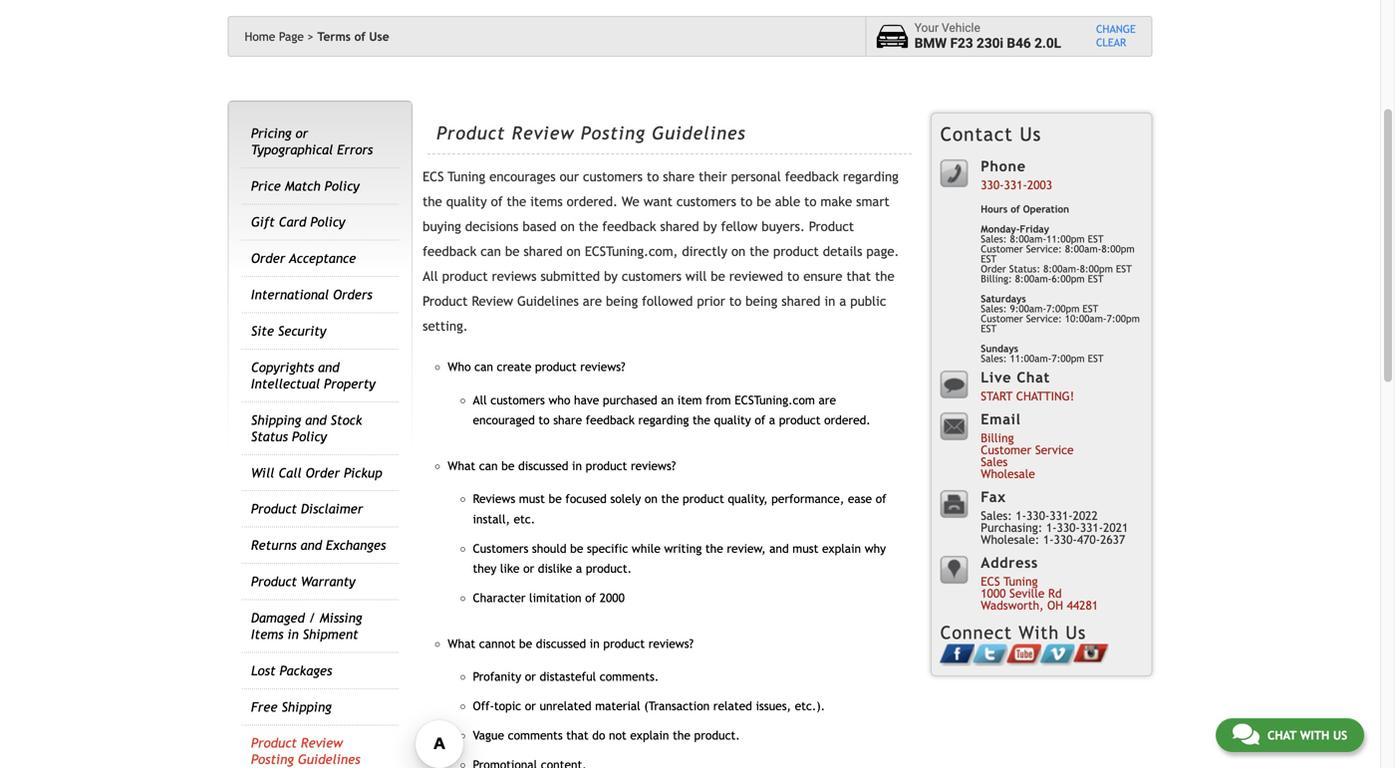 Task type: locate. For each thing, give the bounding box(es) containing it.
0 horizontal spatial 331-
[[1005, 178, 1028, 192]]

review inside product review posting guidelines
[[301, 736, 343, 752]]

1 horizontal spatial chat
[[1268, 729, 1297, 743]]

0 horizontal spatial a
[[576, 562, 583, 576]]

us up phone
[[1020, 123, 1042, 145]]

the down item
[[693, 413, 711, 427]]

terms
[[318, 29, 351, 43]]

feedback down purchased
[[586, 413, 635, 427]]

order inside hours of operation monday-friday sales: 8:00am-11:00pm est customer service: 8:00am-8:00pm est order status: 8:00am-8:00pm est billing: 8:00am-6:00pm est saturdays sales: 9:00am-7:00pm est customer service: 10:00am-7:00pm est sundays sales: 11:00am-7:00pm est
[[981, 263, 1007, 275]]

shipping
[[251, 413, 301, 428], [282, 700, 332, 715]]

guidelines down "submitted"
[[517, 294, 579, 309]]

guidelines
[[652, 123, 746, 144], [517, 294, 579, 309], [298, 753, 361, 768]]

ecs up buying
[[423, 169, 444, 185]]

customers up followed
[[622, 269, 682, 284]]

1 vertical spatial all
[[473, 393, 487, 407]]

etc.).
[[795, 700, 826, 714]]

shipping and stock status policy link
[[251, 413, 362, 445]]

directly
[[682, 244, 728, 259]]

share inside ecs tuning encourages our customers to share their personal feedback regarding the quality of the items ordered. we want customers to be able to make smart buying decisions based on the feedback shared by fellow buyers. product feedback can be shared on ecstuning.com, directly on the product details page. all product reviews submitted by customers will be reviewed to ensure that the product review guidelines are being followed prior to being shared in a public setting.
[[663, 169, 695, 185]]

vague comments that do not explain the product.
[[473, 729, 741, 743]]

1 horizontal spatial product.
[[695, 729, 741, 743]]

1 vertical spatial chat
[[1268, 729, 1297, 743]]

0 horizontal spatial ordered.
[[567, 194, 618, 210]]

product. down the specific
[[586, 562, 632, 576]]

product. down related
[[695, 729, 741, 743]]

who
[[448, 360, 471, 374]]

0 horizontal spatial product review posting guidelines
[[251, 736, 361, 768]]

site security link
[[251, 324, 326, 339]]

will
[[251, 465, 275, 481]]

reviewed
[[730, 269, 784, 284]]

acceptance
[[289, 251, 356, 266]]

in inside damaged / missing items in shipment
[[288, 627, 299, 643]]

1 vertical spatial posting
[[251, 753, 294, 768]]

1- left '2022' on the right of the page
[[1047, 521, 1057, 535]]

a inside ecs tuning encourages our customers to share their personal feedback regarding the quality of the items ordered. we want customers to be able to make smart buying decisions based on the feedback shared by fellow buyers. product feedback can be shared on ecstuning.com, directly on the product details page. all product reviews submitted by customers will be reviewed to ensure that the product review guidelines are being followed prior to being shared in a public setting.
[[840, 294, 847, 309]]

reviews? for what cannot be discussed in product reviews?
[[649, 637, 694, 651]]

ordered. up ease
[[825, 413, 871, 427]]

to left the "ensure"
[[788, 269, 800, 284]]

chat inside "live chat start chatting!"
[[1017, 369, 1051, 386]]

the right writing
[[706, 542, 724, 556]]

2 vertical spatial a
[[576, 562, 583, 576]]

limitation
[[529, 591, 582, 605]]

order acceptance
[[251, 251, 356, 266]]

2 vertical spatial shared
[[782, 294, 821, 309]]

a right dislike
[[576, 562, 583, 576]]

the right solely
[[662, 492, 679, 506]]

0 horizontal spatial share
[[554, 413, 582, 427]]

6:00pm
[[1052, 273, 1085, 285]]

0 vertical spatial what
[[448, 459, 476, 473]]

1 vertical spatial shared
[[524, 244, 563, 259]]

1 horizontal spatial guidelines
[[517, 294, 579, 309]]

product. inside customers should be specific while writing the review, and must explain why they like or dislike a product.
[[586, 562, 632, 576]]

0 horizontal spatial must
[[519, 492, 545, 506]]

0 vertical spatial discussed
[[519, 459, 569, 473]]

not
[[609, 729, 627, 743]]

contact
[[941, 123, 1014, 145]]

dislike
[[538, 562, 573, 576]]

regarding up smart
[[843, 169, 899, 185]]

customer inside email billing customer service sales wholesale
[[981, 443, 1032, 457]]

item
[[678, 393, 702, 407]]

1 vertical spatial service:
[[1027, 313, 1063, 325]]

customers up the encouraged
[[491, 393, 545, 407]]

1 horizontal spatial are
[[819, 393, 837, 407]]

1 vertical spatial product.
[[695, 729, 741, 743]]

what can be discussed in product reviews?
[[448, 459, 676, 473]]

with
[[1019, 623, 1060, 644]]

0 horizontal spatial chat
[[1017, 369, 1051, 386]]

guidelines inside ecs tuning encourages our customers to share their personal feedback regarding the quality of the items ordered. we want customers to be able to make smart buying decisions based on the feedback shared by fellow buyers. product feedback can be shared on ecstuning.com, directly on the product details page. all product reviews submitted by customers will be reviewed to ensure that the product review guidelines are being followed prior to being shared in a public setting.
[[517, 294, 579, 309]]

the up reviewed
[[750, 244, 770, 259]]

shared down based
[[524, 244, 563, 259]]

1 vertical spatial customer
[[981, 313, 1024, 325]]

1 vertical spatial ecs
[[981, 575, 1001, 589]]

on up "submitted"
[[567, 244, 581, 259]]

1 vertical spatial regarding
[[639, 413, 689, 427]]

0 vertical spatial product.
[[586, 562, 632, 576]]

public
[[851, 294, 887, 309]]

solely
[[611, 492, 641, 506]]

1 horizontal spatial tuning
[[1004, 575, 1039, 589]]

why
[[865, 542, 887, 556]]

in for what cannot be discussed in product reviews?
[[590, 637, 600, 651]]

live chat start chatting!
[[981, 369, 1075, 403]]

shipping and stock status policy
[[251, 413, 362, 445]]

live
[[981, 369, 1012, 386]]

of inside all customers who have purchased an item from ecstuning.com are encouraged to share feedback regarding the quality of a product ordered.
[[755, 413, 766, 427]]

and down product disclaimer 'link'
[[301, 538, 322, 554]]

review inside ecs tuning encourages our customers to share their personal feedback regarding the quality of the items ordered. we want customers to be able to make smart buying decisions based on the feedback shared by fellow buyers. product feedback can be shared on ecstuning.com, directly on the product details page. all product reviews submitted by customers will be reviewed to ensure that the product review guidelines are being followed prior to being shared in a public setting.
[[472, 294, 513, 309]]

can inside ecs tuning encourages our customers to share their personal feedback regarding the quality of the items ordered. we want customers to be able to make smart buying decisions based on the feedback shared by fellow buyers. product feedback can be shared on ecstuning.com, directly on the product details page. all product reviews submitted by customers will be reviewed to ensure that the product review guidelines are being followed prior to being shared in a public setting.
[[481, 244, 501, 259]]

0 vertical spatial service:
[[1027, 243, 1063, 255]]

product up comments.
[[604, 637, 645, 651]]

in down the "ensure"
[[825, 294, 836, 309]]

sales: down fax
[[981, 509, 1013, 523]]

us right with
[[1334, 729, 1348, 743]]

be right should
[[571, 542, 584, 556]]

1 horizontal spatial explain
[[823, 542, 862, 556]]

reviews? up have
[[581, 360, 626, 374]]

ecs inside address ecs tuning 1000 seville rd wadsworth, oh 44281
[[981, 575, 1001, 589]]

policy right card
[[310, 215, 345, 230]]

posting inside product review posting guidelines
[[251, 753, 294, 768]]

discussed up focused
[[519, 459, 569, 473]]

guidelines up their
[[652, 123, 746, 144]]

policy down the errors
[[325, 178, 360, 194]]

pickup
[[344, 465, 382, 481]]

1 horizontal spatial posting
[[581, 123, 646, 144]]

must inside reviews must be focused solely on the product quality, performance, ease of install, etc.
[[519, 492, 545, 506]]

copyrights and intellectual property link
[[251, 360, 376, 392]]

1 customer from the top
[[981, 243, 1024, 255]]

4 sales: from the top
[[981, 509, 1013, 523]]

and inside shipping and stock status policy
[[305, 413, 327, 428]]

lost packages
[[251, 663, 332, 679]]

on right solely
[[645, 492, 658, 506]]

a
[[840, 294, 847, 309], [770, 413, 776, 427], [576, 562, 583, 576]]

wadsworth,
[[981, 599, 1044, 613]]

rd
[[1049, 587, 1062, 601]]

1-
[[1016, 509, 1027, 523], [1047, 521, 1057, 535], [1044, 533, 1054, 547]]

0 horizontal spatial tuning
[[448, 169, 486, 185]]

being
[[606, 294, 638, 309], [746, 294, 778, 309]]

product down "free"
[[251, 736, 297, 752]]

0 vertical spatial posting
[[581, 123, 646, 144]]

330- down phone
[[981, 178, 1005, 192]]

explain left why
[[823, 542, 862, 556]]

1 horizontal spatial quality
[[714, 413, 752, 427]]

1 horizontal spatial all
[[473, 393, 487, 407]]

0 vertical spatial explain
[[823, 542, 862, 556]]

0 vertical spatial ecs
[[423, 169, 444, 185]]

1 vertical spatial policy
[[310, 215, 345, 230]]

review up encourages
[[512, 123, 575, 144]]

can for create
[[475, 360, 494, 374]]

0 horizontal spatial by
[[604, 269, 618, 284]]

can for be
[[479, 459, 498, 473]]

2003
[[1028, 178, 1053, 192]]

to right the able
[[805, 194, 817, 210]]

1 horizontal spatial 331-
[[1050, 509, 1073, 523]]

must
[[519, 492, 545, 506], [793, 542, 819, 556]]

what left cannot
[[448, 637, 476, 651]]

pricing or typographical errors link
[[251, 126, 373, 157]]

be up reviews
[[502, 459, 515, 473]]

in for what can be discussed in product reviews?
[[572, 459, 582, 473]]

on down fellow
[[732, 244, 746, 259]]

exchanges
[[326, 538, 386, 554]]

ecs down the address
[[981, 575, 1001, 589]]

ordered. down our
[[567, 194, 618, 210]]

0 vertical spatial by
[[704, 219, 717, 234]]

1 vertical spatial quality
[[714, 413, 752, 427]]

reviews? up comments.
[[649, 637, 694, 651]]

the inside reviews must be focused solely on the product quality, performance, ease of install, etc.
[[662, 492, 679, 506]]

the right based
[[579, 219, 599, 234]]

review
[[512, 123, 575, 144], [472, 294, 513, 309], [301, 736, 343, 752]]

product down make
[[809, 219, 855, 234]]

1 horizontal spatial order
[[306, 465, 340, 481]]

0 horizontal spatial shared
[[524, 244, 563, 259]]

sales: up live
[[981, 353, 1008, 364]]

reviews? for what can be discussed in product reviews?
[[631, 459, 676, 473]]

by up directly
[[704, 219, 717, 234]]

1 horizontal spatial by
[[704, 219, 717, 234]]

are right "ecstuning.com"
[[819, 393, 837, 407]]

distasteful
[[540, 670, 596, 684]]

or inside pricing or typographical errors
[[296, 126, 308, 141]]

1 horizontal spatial that
[[847, 269, 872, 284]]

0 vertical spatial tuning
[[448, 169, 486, 185]]

tuning inside address ecs tuning 1000 seville rd wadsworth, oh 44281
[[1004, 575, 1039, 589]]

all down buying
[[423, 269, 438, 284]]

0 horizontal spatial regarding
[[639, 413, 689, 427]]

shared down the "ensure"
[[782, 294, 821, 309]]

1 horizontal spatial regarding
[[843, 169, 899, 185]]

of up decisions at the left of the page
[[491, 194, 503, 210]]

0 horizontal spatial quality
[[446, 194, 487, 210]]

2 vertical spatial can
[[479, 459, 498, 473]]

0 vertical spatial guidelines
[[652, 123, 746, 144]]

unrelated
[[540, 700, 592, 714]]

0 horizontal spatial us
[[1020, 123, 1042, 145]]

they
[[473, 562, 497, 576]]

0 vertical spatial regarding
[[843, 169, 899, 185]]

explain inside customers should be specific while writing the review, and must explain why they like or dislike a product.
[[823, 542, 862, 556]]

call
[[279, 465, 302, 481]]

1 vertical spatial what
[[448, 637, 476, 651]]

can down decisions at the left of the page
[[481, 244, 501, 259]]

of right ease
[[876, 492, 887, 506]]

share down who at the bottom
[[554, 413, 582, 427]]

focused
[[566, 492, 607, 506]]

2 vertical spatial customer
[[981, 443, 1032, 457]]

product down "ecstuning.com"
[[779, 413, 821, 427]]

and
[[318, 360, 340, 375], [305, 413, 327, 428], [301, 538, 322, 554], [770, 542, 789, 556]]

discussed for be
[[519, 459, 569, 473]]

2 vertical spatial policy
[[292, 429, 327, 445]]

product
[[774, 244, 819, 259], [442, 269, 488, 284], [535, 360, 577, 374], [779, 413, 821, 427], [586, 459, 628, 473], [683, 492, 725, 506], [604, 637, 645, 651]]

0 vertical spatial product review posting guidelines
[[437, 123, 746, 144]]

us for connect
[[1066, 623, 1087, 644]]

0 vertical spatial must
[[519, 492, 545, 506]]

start
[[981, 389, 1013, 403]]

1 vertical spatial 8:00pm
[[1080, 263, 1114, 275]]

8:00am- up 6:00pm
[[1066, 243, 1102, 255]]

0 vertical spatial share
[[663, 169, 695, 185]]

explain down off-topic or unrelated material (transaction related issues, etc.).
[[631, 729, 670, 743]]

quality down from
[[714, 413, 752, 427]]

ordered. inside ecs tuning encourages our customers to share their personal feedback regarding the quality of the items ordered. we want customers to be able to make smart buying decisions based on the feedback shared by fellow buyers. product feedback can be shared on ecstuning.com, directly on the product details page. all product reviews submitted by customers will be reviewed to ensure that the product review guidelines are being followed prior to being shared in a public setting.
[[567, 194, 618, 210]]

8:00am-
[[1011, 233, 1047, 245], [1066, 243, 1102, 255], [1044, 263, 1080, 275], [1016, 273, 1052, 285]]

prior
[[697, 294, 726, 309]]

1 vertical spatial by
[[604, 269, 618, 284]]

policy inside shipping and stock status policy
[[292, 429, 327, 445]]

regarding down an
[[639, 413, 689, 427]]

1 horizontal spatial share
[[663, 169, 695, 185]]

0 vertical spatial 8:00pm
[[1102, 243, 1135, 255]]

0 vertical spatial can
[[481, 244, 501, 259]]

quality inside all customers who have purchased an item from ecstuning.com are encouraged to share feedback regarding the quality of a product ordered.
[[714, 413, 752, 427]]

0 vertical spatial are
[[583, 294, 602, 309]]

based
[[523, 219, 557, 234]]

1 vertical spatial a
[[770, 413, 776, 427]]

0 vertical spatial review
[[512, 123, 575, 144]]

10:00am-
[[1066, 313, 1107, 325]]

international orders link
[[251, 287, 373, 303]]

quality
[[446, 194, 487, 210], [714, 413, 752, 427]]

2 horizontal spatial shared
[[782, 294, 821, 309]]

change link
[[1097, 23, 1137, 36]]

specific
[[587, 542, 628, 556]]

ordered. inside all customers who have purchased an item from ecstuning.com are encouraged to share feedback regarding the quality of a product ordered.
[[825, 413, 871, 427]]

topic
[[494, 700, 522, 714]]

gift card policy link
[[251, 215, 345, 230]]

or up typographical
[[296, 126, 308, 141]]

0 horizontal spatial are
[[583, 294, 602, 309]]

can right who
[[475, 360, 494, 374]]

1 horizontal spatial ecs
[[981, 575, 1001, 589]]

what for what can be discussed in product reviews?
[[448, 459, 476, 473]]

1 vertical spatial can
[[475, 360, 494, 374]]

and for exchanges
[[301, 538, 322, 554]]

shared down the want
[[661, 219, 700, 234]]

2 sales: from the top
[[981, 303, 1008, 315]]

0 horizontal spatial posting
[[251, 753, 294, 768]]

order down gift
[[251, 251, 285, 266]]

chat with us link
[[1216, 719, 1365, 753]]

and inside copyrights and intellectual property
[[318, 360, 340, 375]]

a down "ecstuning.com"
[[770, 413, 776, 427]]

all inside all customers who have purchased an item from ecstuning.com are encouraged to share feedback regarding the quality of a product ordered.
[[473, 393, 487, 407]]

on inside reviews must be focused solely on the product quality, performance, ease of install, etc.
[[645, 492, 658, 506]]

must down performance,
[[793, 542, 819, 556]]

reviews
[[492, 269, 537, 284]]

in up focused
[[572, 459, 582, 473]]

share up the want
[[663, 169, 695, 185]]

hours of operation monday-friday sales: 8:00am-11:00pm est customer service: 8:00am-8:00pm est order status: 8:00am-8:00pm est billing: 8:00am-6:00pm est saturdays sales: 9:00am-7:00pm est customer service: 10:00am-7:00pm est sundays sales: 11:00am-7:00pm est
[[981, 203, 1141, 364]]

shipping up status
[[251, 413, 301, 428]]

the inside all customers who have purchased an item from ecstuning.com are encouraged to share feedback regarding the quality of a product ordered.
[[693, 413, 711, 427]]

0 vertical spatial a
[[840, 294, 847, 309]]

1 horizontal spatial a
[[770, 413, 776, 427]]

330- down '2022' on the right of the page
[[1054, 533, 1078, 547]]

chat down 11:00am-
[[1017, 369, 1051, 386]]

profanity or distasteful comments.
[[473, 670, 659, 684]]

b46
[[1007, 35, 1032, 51]]

seville
[[1010, 587, 1045, 601]]

product up encourages
[[437, 123, 506, 144]]

product inside all customers who have purchased an item from ecstuning.com are encouraged to share feedback regarding the quality of a product ordered.
[[779, 413, 821, 427]]

what for what cannot be discussed in product reviews?
[[448, 637, 476, 651]]

all customers who have purchased an item from ecstuning.com are encouraged to share feedback regarding the quality of a product ordered.
[[473, 393, 871, 427]]

8:00pm
[[1102, 243, 1135, 255], [1080, 263, 1114, 275]]

1 vertical spatial tuning
[[1004, 575, 1039, 589]]

us inside chat with us link
[[1334, 729, 1348, 743]]

policy for price match policy
[[325, 178, 360, 194]]

8:00pm right the 11:00pm
[[1102, 243, 1135, 255]]

0 horizontal spatial guidelines
[[298, 753, 361, 768]]

331- inside phone 330-331-2003
[[1005, 178, 1028, 192]]

1 what from the top
[[448, 459, 476, 473]]

order
[[251, 251, 285, 266], [981, 263, 1007, 275], [306, 465, 340, 481]]

0 vertical spatial that
[[847, 269, 872, 284]]

discussed
[[519, 459, 569, 473], [536, 637, 586, 651]]

1 horizontal spatial ordered.
[[825, 413, 871, 427]]

0 vertical spatial customer
[[981, 243, 1024, 255]]

reviews must be focused solely on the product quality, performance, ease of install, etc.
[[473, 492, 887, 526]]

2 vertical spatial reviews?
[[649, 637, 694, 651]]

regarding
[[843, 169, 899, 185], [639, 413, 689, 427]]

policy
[[325, 178, 360, 194], [310, 215, 345, 230], [292, 429, 327, 445]]

1 vertical spatial must
[[793, 542, 819, 556]]

to inside all customers who have purchased an item from ecstuning.com are encouraged to share feedback regarding the quality of a product ordered.
[[539, 413, 550, 427]]

review down free shipping link
[[301, 736, 343, 752]]

1 horizontal spatial shared
[[661, 219, 700, 234]]

1 horizontal spatial must
[[793, 542, 819, 556]]

typographical
[[251, 142, 333, 157]]

encouraged
[[473, 413, 535, 427]]

who
[[549, 393, 571, 407]]

0 vertical spatial shipping
[[251, 413, 301, 428]]

1 being from the left
[[606, 294, 638, 309]]

2 vertical spatial review
[[301, 736, 343, 752]]

3 customer from the top
[[981, 443, 1032, 457]]

shipping down packages on the bottom
[[282, 700, 332, 715]]

0 vertical spatial policy
[[325, 178, 360, 194]]

2 what from the top
[[448, 637, 476, 651]]

operation
[[1024, 203, 1070, 215]]

quality up buying
[[446, 194, 487, 210]]

1 vertical spatial guidelines
[[517, 294, 579, 309]]

1 vertical spatial discussed
[[536, 637, 586, 651]]

or right like
[[524, 562, 535, 576]]

2 horizontal spatial guidelines
[[652, 123, 746, 144]]

customer
[[981, 243, 1024, 255], [981, 313, 1024, 325], [981, 443, 1032, 457]]

billing:
[[981, 273, 1013, 285]]

1 vertical spatial are
[[819, 393, 837, 407]]

sales: down hours
[[981, 233, 1008, 245]]

2 horizontal spatial a
[[840, 294, 847, 309]]

profanity
[[473, 670, 522, 684]]

in inside ecs tuning encourages our customers to share their personal feedback regarding the quality of the items ordered. we want customers to be able to make smart buying decisions based on the feedback shared by fellow buyers. product feedback can be shared on ecstuning.com, directly on the product details page. all product reviews submitted by customers will be reviewed to ensure that the product review guidelines are being followed prior to being shared in a public setting.
[[825, 294, 836, 309]]

all up the encouraged
[[473, 393, 487, 407]]

and left the stock
[[305, 413, 327, 428]]

0 vertical spatial ordered.
[[567, 194, 618, 210]]

wholesale link
[[981, 467, 1036, 481]]

that inside ecs tuning encourages our customers to share their personal feedback regarding the quality of the items ordered. we want customers to be able to make smart buying decisions based on the feedback shared by fellow buyers. product feedback can be shared on ecstuning.com, directly on the product details page. all product reviews submitted by customers will be reviewed to ensure that the product review guidelines are being followed prior to being shared in a public setting.
[[847, 269, 872, 284]]

0 vertical spatial shared
[[661, 219, 700, 234]]

us down 44281
[[1066, 623, 1087, 644]]

1 horizontal spatial us
[[1066, 623, 1087, 644]]

must up etc.
[[519, 492, 545, 506]]

security
[[278, 324, 326, 339]]

guidelines down free shipping link
[[298, 753, 361, 768]]

0 horizontal spatial product.
[[586, 562, 632, 576]]

order left status:
[[981, 263, 1007, 275]]

2 horizontal spatial 331-
[[1081, 521, 1104, 535]]

1 vertical spatial share
[[554, 413, 582, 427]]

tuning down the address
[[1004, 575, 1039, 589]]

product review posting guidelines down free shipping link
[[251, 736, 361, 768]]

details
[[823, 244, 863, 259]]



Task type: describe. For each thing, give the bounding box(es) containing it.
material
[[595, 700, 641, 714]]

must inside customers should be specific while writing the review, and must explain why they like or dislike a product.
[[793, 542, 819, 556]]

or inside customers should be specific while writing the review, and must explain why they like or dislike a product.
[[524, 562, 535, 576]]

discussed for distasteful
[[536, 637, 586, 651]]

share inside all customers who have purchased an item from ecstuning.com are encouraged to share feedback regarding the quality of a product ordered.
[[554, 413, 582, 427]]

7:00pm down 10:00am-
[[1052, 353, 1085, 364]]

to up fellow
[[741, 194, 753, 210]]

gift card policy
[[251, 215, 345, 230]]

wholesale
[[981, 467, 1036, 481]]

home page link
[[245, 29, 314, 43]]

on right based
[[561, 219, 575, 234]]

free
[[251, 700, 278, 715]]

and for intellectual
[[318, 360, 340, 375]]

a inside all customers who have purchased an item from ecstuning.com are encouraged to share feedback regarding the quality of a product ordered.
[[770, 413, 776, 427]]

sales: inside fax sales: 1-330-331-2022 purchasing: 1-330-331-2021 wholesale: 1-330-470-2637
[[981, 509, 1013, 523]]

of inside reviews must be focused solely on the product quality, performance, ease of install, etc.
[[876, 492, 887, 506]]

regarding inside all customers who have purchased an item from ecstuning.com are encouraged to share feedback regarding the quality of a product ordered.
[[639, 413, 689, 427]]

change
[[1097, 23, 1137, 35]]

and for stock
[[305, 413, 327, 428]]

of left use
[[355, 29, 366, 43]]

shipping inside shipping and stock status policy
[[251, 413, 301, 428]]

1 service: from the top
[[1027, 243, 1063, 255]]

page
[[279, 29, 304, 43]]

us for chat
[[1334, 729, 1348, 743]]

1000
[[981, 587, 1007, 601]]

2 service: from the top
[[1027, 313, 1063, 325]]

property
[[324, 376, 376, 392]]

feedback inside all customers who have purchased an item from ecstuning.com are encouraged to share feedback regarding the quality of a product ordered.
[[586, 413, 635, 427]]

clear
[[1097, 36, 1127, 49]]

phone 330-331-2003
[[981, 158, 1053, 192]]

7:00pm right 9:00am- on the top of page
[[1107, 313, 1141, 325]]

items
[[531, 194, 563, 210]]

2.0l
[[1035, 35, 1062, 51]]

quality inside ecs tuning encourages our customers to share their personal feedback regarding the quality of the items ordered. we want customers to be able to make smart buying decisions based on the feedback shared by fellow buyers. product feedback can be shared on ecstuning.com, directly on the product details page. all product reviews submitted by customers will be reviewed to ensure that the product review guidelines are being followed prior to being shared in a public setting.
[[446, 194, 487, 210]]

be inside reviews must be focused solely on the product quality, performance, ease of install, etc.
[[549, 492, 562, 506]]

the down page.
[[876, 269, 895, 284]]

0 horizontal spatial order
[[251, 251, 285, 266]]

billing
[[981, 431, 1015, 445]]

damaged / missing items in shipment link
[[251, 611, 362, 643]]

product down buyers.
[[774, 244, 819, 259]]

regarding inside ecs tuning encourages our customers to share their personal feedback regarding the quality of the items ordered. we want customers to be able to make smart buying decisions based on the feedback shared by fellow buyers. product feedback can be shared on ecstuning.com, directly on the product details page. all product reviews submitted by customers will be reviewed to ensure that the product review guidelines are being followed prior to being shared in a public setting.
[[843, 169, 899, 185]]

disclaimer
[[301, 502, 363, 517]]

feedback down buying
[[423, 244, 477, 259]]

buying
[[423, 219, 461, 234]]

off-topic or unrelated material (transaction related issues, etc.).
[[473, 700, 826, 714]]

will call order pickup
[[251, 465, 382, 481]]

product disclaimer link
[[251, 502, 363, 517]]

wholesale:
[[981, 533, 1040, 547]]

of left 2000
[[586, 591, 596, 605]]

customer service link
[[981, 443, 1074, 457]]

product up who at the bottom
[[535, 360, 577, 374]]

product left reviews on the top
[[442, 269, 488, 284]]

their
[[699, 169, 728, 185]]

0 vertical spatial us
[[1020, 123, 1042, 145]]

cannot
[[479, 637, 516, 651]]

feedback down we
[[603, 219, 657, 234]]

of inside hours of operation monday-friday sales: 8:00am-11:00pm est customer service: 8:00am-8:00pm est order status: 8:00am-8:00pm est billing: 8:00am-6:00pm est saturdays sales: 9:00am-7:00pm est customer service: 10:00am-7:00pm est sundays sales: 11:00am-7:00pm est
[[1011, 203, 1021, 215]]

order acceptance link
[[251, 251, 356, 266]]

are inside all customers who have purchased an item from ecstuning.com are encouraged to share feedback regarding the quality of a product ordered.
[[819, 393, 837, 407]]

product up setting.
[[423, 294, 468, 309]]

tuning inside ecs tuning encourages our customers to share their personal feedback regarding the quality of the items ordered. we want customers to be able to make smart buying decisions based on the feedback shared by fellow buyers. product feedback can be shared on ecstuning.com, directly on the product details page. all product reviews submitted by customers will be reviewed to ensure that the product review guidelines are being followed prior to being shared in a public setting.
[[448, 169, 486, 185]]

able
[[775, 194, 801, 210]]

sales
[[981, 455, 1008, 469]]

bmw
[[915, 35, 947, 51]]

international
[[251, 287, 329, 303]]

330- inside phone 330-331-2003
[[981, 178, 1005, 192]]

or right topic
[[525, 700, 536, 714]]

should
[[532, 542, 567, 556]]

fellow
[[721, 219, 758, 234]]

330- left 2637
[[1057, 521, 1081, 535]]

7:00pm down 6:00pm
[[1047, 303, 1080, 315]]

status:
[[1010, 263, 1041, 275]]

items
[[251, 627, 284, 643]]

gift
[[251, 215, 275, 230]]

match
[[285, 178, 321, 194]]

ecstuning.com
[[735, 393, 815, 407]]

2022
[[1073, 509, 1099, 523]]

the down encourages
[[507, 194, 527, 210]]

8:00am- up status:
[[1011, 233, 1047, 245]]

change clear
[[1097, 23, 1137, 49]]

11:00pm
[[1047, 233, 1085, 245]]

1- up wholesale:
[[1016, 509, 1027, 523]]

chatting!
[[1017, 389, 1075, 403]]

330- up wholesale:
[[1027, 509, 1050, 523]]

product review posting guidelines link
[[251, 736, 361, 768]]

1- right wholesale:
[[1044, 533, 1054, 547]]

2000
[[600, 591, 625, 605]]

returns and exchanges
[[251, 538, 386, 554]]

sales link
[[981, 455, 1008, 469]]

email
[[981, 411, 1022, 428]]

setting.
[[423, 319, 468, 334]]

who can create product reviews?
[[448, 360, 626, 374]]

to right prior
[[730, 294, 742, 309]]

pricing
[[251, 126, 292, 141]]

comments
[[508, 729, 563, 743]]

our
[[560, 169, 579, 185]]

be right cannot
[[519, 637, 533, 651]]

product disclaimer
[[251, 502, 363, 517]]

email billing customer service sales wholesale
[[981, 411, 1074, 481]]

be left the able
[[757, 194, 772, 210]]

issues,
[[756, 700, 792, 714]]

0 horizontal spatial that
[[567, 729, 589, 743]]

an
[[661, 393, 674, 407]]

home page
[[245, 29, 304, 43]]

be up reviews on the top
[[505, 244, 520, 259]]

terms of use
[[318, 29, 389, 43]]

product inside product review posting guidelines
[[251, 736, 297, 752]]

ecs inside ecs tuning encourages our customers to share their personal feedback regarding the quality of the items ordered. we want customers to be able to make smart buying decisions based on the feedback shared by fellow buyers. product feedback can be shared on ecstuning.com, directly on the product details page. all product reviews submitted by customers will be reviewed to ensure that the product review guidelines are being followed prior to being shared in a public setting.
[[423, 169, 444, 185]]

/
[[309, 611, 316, 626]]

1 vertical spatial shipping
[[282, 700, 332, 715]]

sundays
[[981, 343, 1019, 354]]

customers inside all customers who have purchased an item from ecstuning.com are encouraged to share feedback regarding the quality of a product ordered.
[[491, 393, 545, 407]]

to up the want
[[647, 169, 659, 185]]

product up solely
[[586, 459, 628, 473]]

product inside reviews must be focused solely on the product quality, performance, ease of install, etc.
[[683, 492, 725, 506]]

damaged / missing items in shipment
[[251, 611, 362, 643]]

be right will
[[711, 269, 726, 284]]

pricing or typographical errors
[[251, 126, 373, 157]]

vague
[[473, 729, 505, 743]]

be inside customers should be specific while writing the review, and must explain why they like or dislike a product.
[[571, 542, 584, 556]]

1 vertical spatial explain
[[631, 729, 670, 743]]

3 sales: from the top
[[981, 353, 1008, 364]]

copyrights and intellectual property
[[251, 360, 376, 392]]

international orders
[[251, 287, 373, 303]]

0 vertical spatial reviews?
[[581, 360, 626, 374]]

of inside ecs tuning encourages our customers to share their personal feedback regarding the quality of the items ordered. we want customers to be able to make smart buying decisions based on the feedback shared by fellow buyers. product feedback can be shared on ecstuning.com, directly on the product details page. all product reviews submitted by customers will be reviewed to ensure that the product review guidelines are being followed prior to being shared in a public setting.
[[491, 194, 503, 210]]

comments image
[[1233, 723, 1260, 747]]

will
[[686, 269, 707, 284]]

submitted
[[541, 269, 600, 284]]

character limitation of 2000
[[473, 591, 625, 605]]

from
[[706, 393, 731, 407]]

230i
[[977, 35, 1004, 51]]

want
[[644, 194, 673, 210]]

oh
[[1048, 599, 1064, 613]]

a inside customers should be specific while writing the review, and must explain why they like or dislike a product.
[[576, 562, 583, 576]]

8:00am- up 9:00am- on the top of page
[[1016, 273, 1052, 285]]

purchased
[[603, 393, 658, 407]]

and inside customers should be specific while writing the review, and must explain why they like or dislike a product.
[[770, 542, 789, 556]]

your vehicle bmw f23 230i b46 2.0l
[[915, 21, 1062, 51]]

1 sales: from the top
[[981, 233, 1008, 245]]

2 vertical spatial guidelines
[[298, 753, 361, 768]]

customers up we
[[583, 169, 643, 185]]

address ecs tuning 1000 seville rd wadsworth, oh 44281
[[981, 555, 1099, 613]]

what cannot be discussed in product reviews?
[[448, 637, 694, 651]]

all inside ecs tuning encourages our customers to share their personal feedback regarding the quality of the items ordered. we want customers to be able to make smart buying decisions based on the feedback shared by fellow buyers. product feedback can be shared on ecstuning.com, directly on the product details page. all product reviews submitted by customers will be reviewed to ensure that the product review guidelines are being followed prior to being shared in a public setting.
[[423, 269, 438, 284]]

1 vertical spatial product review posting guidelines
[[251, 736, 361, 768]]

2 being from the left
[[746, 294, 778, 309]]

price match policy link
[[251, 178, 360, 194]]

product down returns
[[251, 574, 297, 590]]

product up returns
[[251, 502, 297, 517]]

have
[[574, 393, 600, 407]]

vehicle
[[942, 21, 981, 35]]

9:00am-
[[1011, 303, 1047, 315]]

policy for gift card policy
[[310, 215, 345, 230]]

f23
[[951, 35, 974, 51]]

customers down their
[[677, 194, 737, 210]]

(transaction
[[644, 700, 710, 714]]

will call order pickup link
[[251, 465, 382, 481]]

are inside ecs tuning encourages our customers to share their personal feedback regarding the quality of the items ordered. we want customers to be able to make smart buying decisions based on the feedback shared by fellow buyers. product feedback can be shared on ecstuning.com, directly on the product details page. all product reviews submitted by customers will be reviewed to ensure that the product review guidelines are being followed prior to being shared in a public setting.
[[583, 294, 602, 309]]

the inside customers should be specific while writing the review, and must explain why they like or dislike a product.
[[706, 542, 724, 556]]

the down (transaction
[[673, 729, 691, 743]]

8:00am- down the 11:00pm
[[1044, 263, 1080, 275]]

intellectual
[[251, 376, 320, 392]]

the up buying
[[423, 194, 442, 210]]

shipment
[[303, 627, 359, 643]]

in for damaged / missing items in shipment
[[288, 627, 299, 643]]

card
[[279, 215, 306, 230]]

feedback up the able
[[785, 169, 839, 185]]

or right profanity
[[525, 670, 536, 684]]

2 customer from the top
[[981, 313, 1024, 325]]



Task type: vqa. For each thing, say whether or not it's contained in the screenshot.
the rightmost Order
yes



